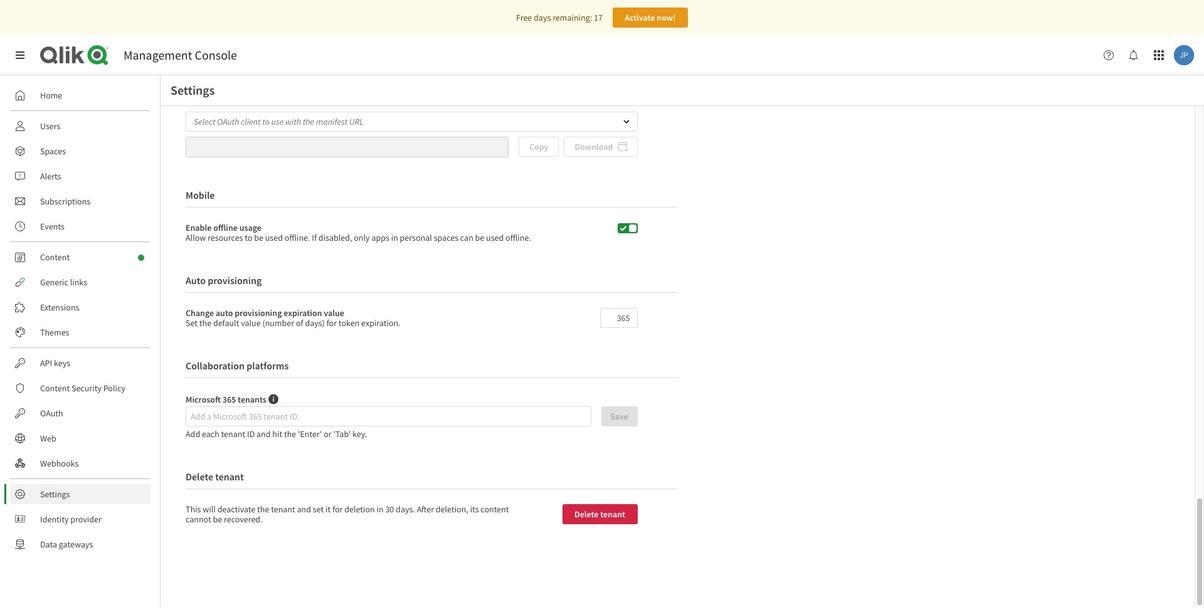 Task type: vqa. For each thing, say whether or not it's contained in the screenshot.
the corresponding to manifest
yes



Task type: describe. For each thing, give the bounding box(es) containing it.
api keys
[[40, 358, 70, 369]]

james peterson image
[[1175, 45, 1195, 65]]

token
[[339, 317, 360, 328]]

policy
[[103, 383, 125, 394]]

content security policy link
[[10, 378, 151, 398]]

events
[[40, 221, 64, 232]]

cannot
[[186, 514, 211, 525]]

365
[[223, 394, 236, 405]]

set
[[313, 504, 324, 515]]

spaces link
[[10, 141, 151, 161]]

will
[[203, 504, 216, 515]]

and inside this will deactivate the tenant and set it for deletion in 30 days. after deletion, its content cannot be recovered.
[[297, 504, 311, 515]]

only
[[354, 232, 370, 243]]

enable offline usage allow resources to be used offline. if disabled, only apps in personal spaces can be used offline.
[[186, 222, 531, 243]]

microsoft
[[186, 394, 221, 405]]

keys
[[54, 358, 70, 369]]

0 horizontal spatial and
[[257, 428, 271, 440]]

users link
[[10, 116, 151, 136]]

identity provider link
[[10, 509, 151, 530]]

collaboration platforms
[[186, 359, 289, 372]]

1 offline. from the left
[[285, 232, 310, 243]]

offline
[[213, 222, 238, 233]]

remaining:
[[553, 12, 592, 23]]

content for content security policy
[[40, 383, 70, 394]]

deletion
[[345, 504, 375, 515]]

after
[[417, 504, 434, 515]]

data gateways link
[[10, 535, 151, 555]]

activate now! link
[[613, 8, 688, 28]]

add each tenant id and hit the 'enter' or 'tab' key.
[[186, 428, 367, 440]]

close sidebar menu image
[[15, 50, 25, 60]]

key.
[[353, 428, 367, 440]]

free days remaining: 17
[[516, 12, 603, 23]]

delete tenant inside button
[[575, 509, 626, 520]]

disabled,
[[319, 232, 352, 243]]

provisioning inside change auto provisioning expiration value set the default value (number of days) for token expiration.
[[235, 307, 282, 318]]

default
[[213, 317, 239, 328]]

to inside select oauth client to use with the manifest url field
[[262, 116, 270, 128]]

expiration.
[[361, 317, 401, 328]]

change auto provisioning expiration value set the default value (number of days) for token expiration.
[[186, 307, 401, 328]]

tenants
[[238, 394, 267, 405]]

tenant inside this will deactivate the tenant and set it for deletion in 30 days. after deletion, its content cannot be recovered.
[[271, 504, 295, 515]]

allow
[[186, 232, 206, 243]]

can
[[460, 232, 474, 243]]

content link
[[10, 247, 151, 267]]

collaboration
[[186, 359, 245, 372]]

web
[[40, 433, 56, 444]]

themes
[[40, 327, 69, 338]]

days
[[534, 12, 551, 23]]

resources
[[208, 232, 243, 243]]

'tab'
[[333, 428, 351, 440]]

in inside this will deactivate the tenant and set it for deletion in 30 days. after deletion, its content cannot be recovered.
[[377, 504, 384, 515]]

api
[[40, 358, 52, 369]]

settings link
[[10, 484, 151, 504]]

subscriptions link
[[10, 191, 151, 211]]

mobile
[[186, 189, 215, 201]]

recovered.
[[224, 514, 263, 525]]

oauth link
[[10, 403, 151, 424]]

console
[[195, 47, 237, 63]]

for inside this will deactivate the tenant and set it for deletion in 30 days. after deletion, its content cannot be recovered.
[[333, 504, 343, 515]]

navigation pane element
[[0, 80, 160, 560]]

add microsoft 365 tenants that can be used as collaboration channels. image
[[267, 393, 280, 405]]

Select OAuth client to use with the manifest URL field
[[186, 112, 638, 132]]

events link
[[10, 216, 151, 237]]

use
[[271, 116, 284, 128]]

enable
[[186, 222, 212, 233]]

management
[[124, 47, 192, 63]]

identity
[[40, 514, 69, 525]]

1 used from the left
[[265, 232, 283, 243]]

gateways
[[59, 539, 93, 550]]

the inside this will deactivate the tenant and set it for deletion in 30 days. after deletion, its content cannot be recovered.
[[257, 504, 269, 515]]

home link
[[10, 85, 151, 105]]

provider
[[70, 514, 102, 525]]

0 horizontal spatial value
[[241, 317, 261, 328]]

new connector image
[[138, 255, 144, 261]]

alerts link
[[10, 166, 151, 186]]

management console
[[124, 47, 237, 63]]

tenant inside button
[[601, 509, 626, 520]]

oauth inside field
[[217, 116, 239, 128]]

now!
[[657, 12, 676, 23]]

spaces
[[40, 146, 66, 157]]

(number
[[263, 317, 294, 328]]

generic links link
[[10, 272, 151, 292]]

to inside enable offline usage allow resources to be used offline. if disabled, only apps in personal spaces can be used offline.
[[245, 232, 253, 243]]

apps
[[372, 232, 390, 243]]

in inside enable offline usage allow resources to be used offline. if disabled, only apps in personal spaces can be used offline.
[[391, 232, 398, 243]]

oauth inside 'navigation pane' element
[[40, 408, 63, 419]]

extensions
[[40, 302, 79, 313]]

home
[[40, 90, 62, 101]]

the for manifest
[[303, 116, 315, 128]]

it
[[326, 504, 331, 515]]

data
[[40, 539, 57, 550]]

delete tenant button
[[563, 504, 638, 524]]



Task type: locate. For each thing, give the bounding box(es) containing it.
0 horizontal spatial delete tenant
[[186, 470, 244, 483]]

be right cannot
[[213, 514, 222, 525]]

1 horizontal spatial in
[[391, 232, 398, 243]]

2 offline. from the left
[[506, 232, 531, 243]]

delete inside button
[[575, 509, 599, 520]]

users
[[40, 120, 61, 132]]

0 vertical spatial oauth
[[217, 116, 239, 128]]

be
[[254, 232, 263, 243], [475, 232, 485, 243], [213, 514, 222, 525]]

to left use
[[262, 116, 270, 128]]

1 horizontal spatial used
[[486, 232, 504, 243]]

delete tenant
[[186, 470, 244, 483], [575, 509, 626, 520]]

1 vertical spatial delete tenant
[[575, 509, 626, 520]]

the for 'enter'
[[284, 428, 296, 440]]

the right set
[[199, 317, 212, 328]]

expiration
[[284, 307, 322, 318]]

content
[[481, 504, 509, 515]]

2 horizontal spatial be
[[475, 232, 485, 243]]

for right days)
[[327, 317, 337, 328]]

in right apps
[[391, 232, 398, 243]]

content
[[40, 252, 70, 263], [40, 383, 70, 394]]

1 vertical spatial delete
[[575, 509, 599, 520]]

1 horizontal spatial to
[[262, 116, 270, 128]]

delete
[[186, 470, 213, 483], [575, 509, 599, 520]]

to right resources at the left of page
[[245, 232, 253, 243]]

None text field
[[186, 137, 509, 157]]

usage
[[239, 222, 262, 233]]

oauth left "client" on the top left of the page
[[217, 116, 239, 128]]

hit
[[273, 428, 282, 440]]

in
[[391, 232, 398, 243], [377, 504, 384, 515]]

1 vertical spatial and
[[297, 504, 311, 515]]

generic links
[[40, 277, 87, 288]]

for
[[327, 317, 337, 328], [333, 504, 343, 515]]

1 horizontal spatial delete
[[575, 509, 599, 520]]

1 horizontal spatial settings
[[171, 82, 215, 98]]

value right default
[[241, 317, 261, 328]]

each
[[202, 428, 219, 440]]

1 vertical spatial for
[[333, 504, 343, 515]]

0 vertical spatial in
[[391, 232, 398, 243]]

set
[[186, 317, 198, 328]]

'enter'
[[298, 428, 322, 440]]

identity provider
[[40, 514, 102, 525]]

and left set at bottom left
[[297, 504, 311, 515]]

content down api keys
[[40, 383, 70, 394]]

used right usage
[[265, 232, 283, 243]]

provisioning up auto
[[208, 274, 262, 286]]

content up generic
[[40, 252, 70, 263]]

settings up identity
[[40, 489, 70, 500]]

17
[[594, 12, 603, 23]]

days)
[[305, 317, 325, 328]]

1 horizontal spatial delete tenant
[[575, 509, 626, 520]]

2 used from the left
[[486, 232, 504, 243]]

0 horizontal spatial to
[[245, 232, 253, 243]]

0 horizontal spatial settings
[[40, 489, 70, 500]]

links
[[70, 277, 87, 288]]

0 vertical spatial for
[[327, 317, 337, 328]]

0 vertical spatial delete
[[186, 470, 213, 483]]

alerts
[[40, 171, 61, 182]]

spaces
[[434, 232, 459, 243]]

api keys link
[[10, 353, 151, 373]]

deletion,
[[436, 504, 469, 515]]

content for content
[[40, 252, 70, 263]]

1 horizontal spatial value
[[324, 307, 344, 318]]

Add a Microsoft 365 tenant ID. text field
[[191, 406, 591, 426]]

for right 'it' on the bottom
[[333, 504, 343, 515]]

0 horizontal spatial oauth
[[40, 408, 63, 419]]

be right can
[[475, 232, 485, 243]]

url
[[349, 116, 364, 128]]

activate now!
[[625, 12, 676, 23]]

1 horizontal spatial offline.
[[506, 232, 531, 243]]

value right expiration
[[324, 307, 344, 318]]

with
[[286, 116, 301, 128]]

1 vertical spatial oauth
[[40, 408, 63, 419]]

activate
[[625, 12, 655, 23]]

id
[[247, 428, 255, 440]]

1 vertical spatial to
[[245, 232, 253, 243]]

management console element
[[124, 47, 237, 63]]

its
[[470, 504, 479, 515]]

data gateways
[[40, 539, 93, 550]]

settings inside 'navigation pane' element
[[40, 489, 70, 500]]

0 vertical spatial to
[[262, 116, 270, 128]]

the
[[303, 116, 315, 128], [199, 317, 212, 328], [284, 428, 296, 440], [257, 504, 269, 515]]

1 vertical spatial settings
[[40, 489, 70, 500]]

of
[[296, 317, 303, 328]]

used right can
[[486, 232, 504, 243]]

0 horizontal spatial delete
[[186, 470, 213, 483]]

auto
[[186, 274, 206, 286]]

offline.
[[285, 232, 310, 243], [506, 232, 531, 243]]

the for default
[[199, 317, 212, 328]]

None field
[[601, 308, 637, 327]]

this
[[186, 504, 201, 515]]

auto provisioning
[[186, 274, 262, 286]]

the inside change auto provisioning expiration value set the default value (number of days) for token expiration.
[[199, 317, 212, 328]]

0 vertical spatial provisioning
[[208, 274, 262, 286]]

for inside change auto provisioning expiration value set the default value (number of days) for token expiration.
[[327, 317, 337, 328]]

the right "with"
[[303, 116, 315, 128]]

offline. left if
[[285, 232, 310, 243]]

be right resources at the left of page
[[254, 232, 263, 243]]

or
[[324, 428, 332, 440]]

and
[[257, 428, 271, 440], [297, 504, 311, 515]]

if
[[312, 232, 317, 243]]

0 vertical spatial content
[[40, 252, 70, 263]]

1 horizontal spatial and
[[297, 504, 311, 515]]

1 vertical spatial content
[[40, 383, 70, 394]]

deactivate
[[218, 504, 256, 515]]

0 vertical spatial delete tenant
[[186, 470, 244, 483]]

settings up select
[[171, 82, 215, 98]]

1 vertical spatial provisioning
[[235, 307, 282, 318]]

0 vertical spatial settings
[[171, 82, 215, 98]]

extensions link
[[10, 297, 151, 317]]

generic
[[40, 277, 68, 288]]

provisioning right auto
[[235, 307, 282, 318]]

1 horizontal spatial oauth
[[217, 116, 239, 128]]

0 horizontal spatial in
[[377, 504, 384, 515]]

value
[[324, 307, 344, 318], [241, 317, 261, 328]]

web link
[[10, 429, 151, 449]]

be inside this will deactivate the tenant and set it for deletion in 30 days. after deletion, its content cannot be recovered.
[[213, 514, 222, 525]]

0 horizontal spatial be
[[213, 514, 222, 525]]

offline. right can
[[506, 232, 531, 243]]

0 vertical spatial and
[[257, 428, 271, 440]]

webhooks
[[40, 458, 79, 469]]

the inside field
[[303, 116, 315, 128]]

the right the deactivate
[[257, 504, 269, 515]]

1 content from the top
[[40, 252, 70, 263]]

oauth up web
[[40, 408, 63, 419]]

select oauth client to use with the manifest url
[[194, 116, 364, 128]]

1 vertical spatial in
[[377, 504, 384, 515]]

webhooks link
[[10, 454, 151, 474]]

and right id
[[257, 428, 271, 440]]

client
[[241, 116, 261, 128]]

subscriptions
[[40, 196, 90, 207]]

oauth
[[217, 116, 239, 128], [40, 408, 63, 419]]

microsoft 365 tenants
[[186, 394, 267, 405]]

used
[[265, 232, 283, 243], [486, 232, 504, 243]]

provisioning
[[208, 274, 262, 286], [235, 307, 282, 318]]

add
[[186, 428, 200, 440]]

0 horizontal spatial offline.
[[285, 232, 310, 243]]

days.
[[396, 504, 415, 515]]

0 horizontal spatial used
[[265, 232, 283, 243]]

auto
[[216, 307, 233, 318]]

2 content from the top
[[40, 383, 70, 394]]

themes link
[[10, 323, 151, 343]]

this will deactivate the tenant and set it for deletion in 30 days. after deletion, its content cannot be recovered.
[[186, 504, 509, 525]]

in left 30
[[377, 504, 384, 515]]

the right hit
[[284, 428, 296, 440]]

1 horizontal spatial be
[[254, 232, 263, 243]]

security
[[71, 383, 102, 394]]



